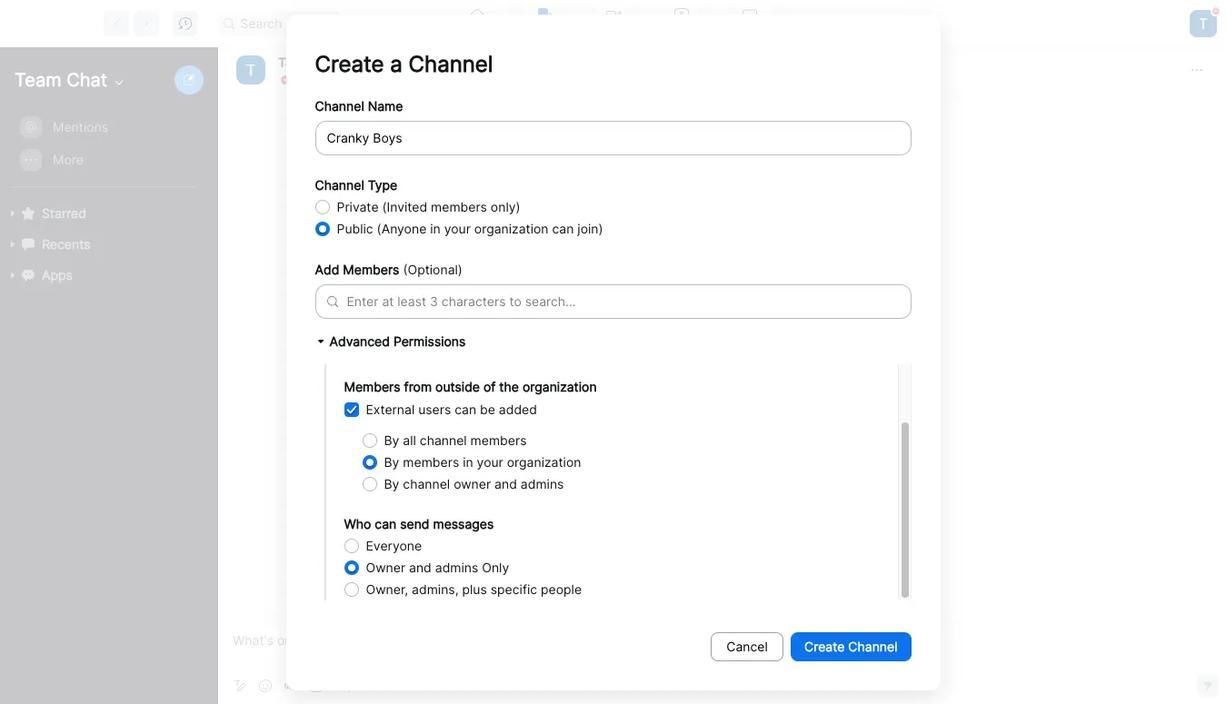 Task type: describe. For each thing, give the bounding box(es) containing it.
Members from outside of the organization, external users can be added button
[[344, 403, 359, 417]]

external users can be added
[[366, 402, 537, 417]]

in for (anyone
[[430, 221, 441, 236]]

more button
[[13, 145, 209, 176]]

messages
[[433, 516, 494, 532]]

a
[[390, 50, 403, 77]]

organization for private (invited members only)
[[475, 221, 549, 236]]

By channel owner and admins button
[[362, 477, 377, 492]]

only)
[[491, 199, 521, 214]]

create channel
[[805, 639, 898, 654]]

the
[[499, 379, 519, 394]]

Channel Type, Public (Anyone in your organization can join) button
[[315, 221, 330, 236]]

admins,
[[412, 582, 459, 597]]

create for create a channel
[[315, 50, 384, 77]]

least
[[398, 294, 427, 309]]

option group containing by all channel members
[[362, 430, 898, 495]]

. external users can be added element
[[366, 399, 537, 421]]

Who can send message, Owner, admins, plus specific people button
[[344, 583, 359, 597]]

By all channel members button
[[362, 433, 377, 448]]

name
[[368, 98, 403, 113]]

0 horizontal spatial admins
[[435, 560, 479, 575]]

private
[[337, 199, 379, 214]]

owner
[[366, 560, 406, 575]]

advanced
[[330, 333, 390, 349]]

type
[[368, 177, 398, 192]]

mentions
[[53, 119, 108, 135]]

3
[[430, 294, 438, 309]]

chat
[[67, 69, 107, 91]]

advanced permissions
[[330, 333, 466, 349]]

channel type, private (invited members only) image
[[315, 200, 330, 214]]

plus
[[462, 582, 487, 597]]

new image
[[184, 75, 195, 85]]

more
[[53, 152, 84, 167]]

0 horizontal spatial can
[[375, 516, 397, 532]]

not
[[313, 72, 330, 86]]

avatar image
[[1190, 10, 1218, 37]]

everyone
[[366, 538, 422, 554]]

create channel button
[[791, 632, 912, 662]]

By members in your organization button
[[362, 455, 377, 470]]

specific
[[491, 582, 538, 597]]

your for channel
[[477, 454, 504, 470]]

disturb
[[333, 72, 369, 86]]

cancel button
[[711, 632, 784, 662]]

search...
[[525, 294, 576, 309]]

organization for by all channel members
[[507, 454, 582, 470]]

channel type, public (anyone in your organization can join) image
[[315, 221, 330, 236]]

schultz
[[308, 54, 353, 70]]

option group for who can send messages
[[344, 535, 898, 601]]

public
[[337, 221, 373, 236]]

users
[[418, 402, 451, 417]]

create for create channel
[[805, 639, 845, 654]]

2 vertical spatial members
[[403, 454, 459, 470]]

all
[[403, 433, 416, 448]]

tree containing mentions
[[0, 109, 215, 309]]

magnifier image inside search button
[[224, 18, 235, 29]]

magnifier image
[[224, 18, 235, 29]]

0 vertical spatial channel
[[420, 433, 467, 448]]

(invited
[[382, 199, 428, 214]]

search
[[240, 15, 282, 30]]

by members in your organization image
[[362, 455, 377, 470]]

owner, admins, plus specific people
[[366, 582, 582, 597]]

team
[[15, 69, 61, 91]]

do not disturb
[[296, 72, 369, 86]]

0 vertical spatial members
[[431, 199, 487, 214]]

channel name
[[315, 98, 403, 113]]

owner
[[454, 476, 491, 492]]

public (anyone in your organization can join)
[[337, 221, 603, 236]]



Task type: locate. For each thing, give the bounding box(es) containing it.
admins down by members in your organization
[[521, 476, 564, 492]]

channel type
[[315, 177, 398, 192]]

who
[[344, 516, 371, 532]]

Who can send message, Everyone button
[[344, 539, 359, 554]]

by all channel members image
[[362, 433, 377, 448]]

1 horizontal spatial and
[[495, 476, 517, 492]]

do
[[296, 72, 310, 86]]

send
[[400, 516, 430, 532]]

in
[[430, 221, 441, 236], [463, 454, 473, 470]]

channel
[[420, 433, 467, 448], [403, 476, 450, 492]]

screenshot image
[[339, 680, 352, 693], [339, 680, 352, 693]]

2 vertical spatial organization
[[507, 454, 582, 470]]

by members in your organization
[[384, 454, 582, 470]]

tara schultz (you)
[[278, 54, 388, 70]]

0 vertical spatial your
[[444, 221, 471, 236]]

triangle right image
[[315, 336, 326, 347], [315, 336, 326, 347]]

0 vertical spatial admins
[[521, 476, 564, 492]]

members
[[343, 261, 400, 277], [344, 379, 401, 394]]

members up enter
[[343, 261, 400, 277]]

1 horizontal spatial your
[[477, 454, 504, 470]]

admins up the owner, admins, plus specific people
[[435, 560, 479, 575]]

whiteboard small image
[[743, 8, 757, 22]]

members up external
[[344, 379, 401, 394]]

2 vertical spatial by
[[384, 476, 400, 492]]

search button
[[217, 10, 342, 36]]

by left the all
[[384, 433, 400, 448]]

permissions
[[394, 333, 466, 349]]

0 horizontal spatial in
[[430, 221, 441, 236]]

join)
[[578, 221, 603, 236]]

can up everyone
[[375, 516, 397, 532]]

and
[[495, 476, 517, 492], [409, 560, 432, 575]]

1 vertical spatial channel
[[403, 476, 450, 492]]

3 by from the top
[[384, 476, 400, 492]]

add members (optional)
[[315, 261, 463, 277]]

1 vertical spatial members
[[471, 433, 527, 448]]

by for by channel owner and admins
[[384, 476, 400, 492]]

by
[[384, 433, 400, 448], [384, 454, 400, 470], [384, 476, 400, 492]]

can inside option group
[[552, 221, 574, 236]]

option group containing private (invited members only)
[[315, 196, 912, 240]]

in for members
[[463, 454, 473, 470]]

1 vertical spatial admins
[[435, 560, 479, 575]]

by for by all channel members
[[384, 433, 400, 448]]

1 vertical spatial and
[[409, 560, 432, 575]]

can left join)
[[552, 221, 574, 236]]

home small image
[[470, 8, 484, 22], [470, 8, 484, 22]]

tara
[[278, 54, 305, 70]]

1 vertical spatial in
[[463, 454, 473, 470]]

by for by members in your organization
[[384, 454, 400, 470]]

0 vertical spatial in
[[430, 221, 441, 236]]

tab list
[[443, 0, 784, 46]]

create inside button
[[805, 639, 845, 654]]

your
[[444, 221, 471, 236], [477, 454, 504, 470]]

do not disturb image
[[1213, 7, 1220, 14], [1213, 7, 1220, 14]]

members down the all
[[403, 454, 459, 470]]

Who can send message, Owner and admins Only button
[[344, 561, 359, 575]]

0 horizontal spatial and
[[409, 560, 432, 575]]

organization
[[475, 221, 549, 236], [523, 379, 597, 394], [507, 454, 582, 470]]

1 vertical spatial option group
[[362, 430, 898, 495]]

group
[[0, 111, 209, 187]]

1 vertical spatial organization
[[523, 379, 597, 394]]

members up by members in your organization
[[471, 433, 527, 448]]

who can send message, everyone image
[[344, 539, 359, 554]]

only
[[482, 560, 509, 575]]

organization down only)
[[475, 221, 549, 236]]

profile contact image
[[674, 8, 689, 22], [674, 8, 689, 22]]

people
[[541, 582, 582, 597]]

0 vertical spatial create
[[315, 50, 384, 77]]

new image
[[184, 75, 195, 85]]

admins
[[521, 476, 564, 492], [435, 560, 479, 575]]

added
[[499, 402, 537, 417]]

option group for channel type
[[315, 196, 912, 240]]

option group containing everyone
[[344, 535, 898, 601]]

channel
[[409, 50, 493, 77], [315, 98, 364, 113], [315, 177, 364, 192], [849, 639, 898, 654]]

1 vertical spatial members
[[344, 379, 401, 394]]

0 vertical spatial and
[[495, 476, 517, 492]]

by right by members in your organization icon
[[384, 454, 400, 470]]

can left be
[[455, 402, 477, 417]]

magnifier image
[[224, 18, 235, 29], [327, 296, 338, 307], [327, 296, 338, 307]]

of
[[484, 379, 496, 394]]

enter
[[347, 294, 379, 309]]

cancel
[[727, 639, 768, 654]]

1 horizontal spatial in
[[463, 454, 473, 470]]

(optional)
[[403, 261, 463, 277]]

to
[[510, 294, 522, 309]]

team chat image
[[538, 8, 552, 22], [538, 8, 552, 22]]

add
[[315, 261, 340, 277]]

do not disturb image
[[281, 75, 290, 84], [281, 75, 290, 84]]

Channel Name text field
[[315, 120, 912, 155]]

by channel owner and admins image
[[362, 477, 377, 492]]

external
[[366, 402, 415, 417]]

0 horizontal spatial your
[[444, 221, 471, 236]]

members
[[431, 199, 487, 214], [471, 433, 527, 448], [403, 454, 459, 470]]

can
[[552, 221, 574, 236], [455, 402, 477, 417], [375, 516, 397, 532]]

members from outside of the organization
[[344, 379, 597, 394]]

0 vertical spatial by
[[384, 433, 400, 448]]

2 by from the top
[[384, 454, 400, 470]]

at
[[382, 294, 394, 309]]

tree
[[0, 109, 215, 309]]

channel inside button
[[849, 639, 898, 654]]

video on image
[[606, 8, 621, 22], [606, 8, 621, 22]]

private (invited members only)
[[337, 199, 521, 214]]

mentions button
[[13, 112, 209, 143]]

enter at least 3 characters to search...
[[347, 294, 576, 309]]

your up by channel owner and admins at the bottom
[[477, 454, 504, 470]]

members up public (anyone in your organization can join)
[[431, 199, 487, 214]]

from
[[404, 379, 432, 394]]

by channel owner and admins
[[384, 476, 564, 492]]

create a channel
[[315, 50, 493, 77]]

can inside 'element'
[[455, 402, 477, 417]]

0 vertical spatial organization
[[475, 221, 549, 236]]

1 horizontal spatial create
[[805, 639, 845, 654]]

by right by channel owner and admins icon
[[384, 476, 400, 492]]

in down 'private (invited members only)'
[[430, 221, 441, 236]]

(anyone
[[377, 221, 427, 236]]

group containing mentions
[[0, 111, 209, 187]]

your down 'private (invited members only)'
[[444, 221, 471, 236]]

1 vertical spatial by
[[384, 454, 400, 470]]

outside
[[436, 379, 480, 394]]

advanced permissions button
[[315, 328, 912, 355]]

organization up added
[[523, 379, 597, 394]]

be
[[480, 402, 496, 417]]

group inside tree
[[0, 111, 209, 187]]

1 horizontal spatial can
[[455, 402, 477, 417]]

1 vertical spatial create
[[805, 639, 845, 654]]

and down by members in your organization
[[495, 476, 517, 492]]

0 vertical spatial can
[[552, 221, 574, 236]]

whiteboard small image
[[743, 8, 757, 22]]

2 vertical spatial option group
[[344, 535, 898, 601]]

0 vertical spatial option group
[[315, 196, 912, 240]]

2 vertical spatial can
[[375, 516, 397, 532]]

organization down added
[[507, 454, 582, 470]]

your for members
[[444, 221, 471, 236]]

1 vertical spatial your
[[477, 454, 504, 470]]

in up owner
[[463, 454, 473, 470]]

option group
[[315, 196, 912, 240], [362, 430, 898, 495], [344, 535, 898, 601]]

channel down . external users can be added 'element'
[[420, 433, 467, 448]]

create
[[315, 50, 384, 77], [805, 639, 845, 654]]

Channel Type, Private (Invited members only) button
[[315, 200, 330, 214]]

who can send message, owner and admins only image
[[344, 561, 359, 575]]

by all channel members
[[384, 433, 527, 448]]

owner,
[[366, 582, 408, 597]]

1 vertical spatial can
[[455, 402, 477, 417]]

2 horizontal spatial can
[[552, 221, 574, 236]]

0 vertical spatial members
[[343, 261, 400, 277]]

1 by from the top
[[384, 433, 400, 448]]

0 horizontal spatial create
[[315, 50, 384, 77]]

and up admins,
[[409, 560, 432, 575]]

who can send messages
[[344, 516, 494, 532]]

None text field
[[347, 292, 351, 311]]

channel up who can send messages
[[403, 476, 450, 492]]

characters
[[442, 294, 506, 309]]

(you)
[[356, 54, 388, 70]]

who can send message, owner, admins, plus specific people image
[[344, 583, 359, 597]]

1 horizontal spatial admins
[[521, 476, 564, 492]]

owner and admins only
[[366, 560, 509, 575]]

team chat
[[15, 69, 107, 91]]



Task type: vqa. For each thing, say whether or not it's contained in the screenshot.
topmost can
yes



